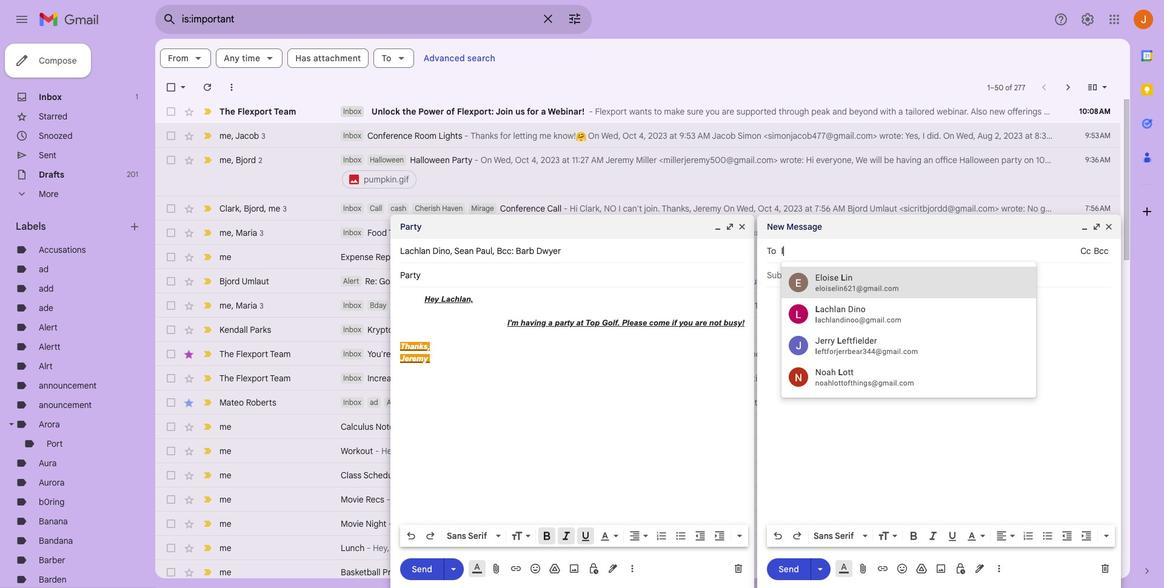 Task type: locate. For each thing, give the bounding box(es) containing it.
1 send from the left
[[412, 564, 432, 575]]

ad link
[[39, 264, 49, 275]]

on inside 'cell'
[[481, 155, 492, 166]]

miller
[[1099, 130, 1120, 141], [636, 155, 657, 166]]

clark
[[220, 203, 240, 214]]

2 vertical spatial 4,
[[774, 203, 781, 214]]

haven
[[442, 204, 463, 213]]

0 vertical spatial team
[[274, 106, 296, 117]]

- right 'webinar!'
[[589, 106, 593, 117]]

2 horizontal spatial 4,
[[774, 203, 781, 214]]

letting for thanks
[[587, 300, 611, 311]]

0 horizontal spatial aurora
[[39, 477, 65, 488]]

bandana
[[39, 535, 73, 546]]

wants down redo ‪(⌘y)‬ image at bottom left
[[411, 543, 434, 554]]

discard draft ‪(⌘⇧d)‬ image for formatting options "toolbar" in the new message dialog
[[1099, 563, 1112, 575]]

1 horizontal spatial discard draft ‪(⌘⇧d)‬ image
[[1099, 563, 1112, 575]]

formatting options toolbar up insert files using drive image
[[767, 525, 1115, 547]]

numbered list ‪(⌘⇧7)‬ image
[[656, 530, 668, 542], [1022, 530, 1035, 542]]

indent less ‪(⌘[)‬ image
[[1061, 530, 1073, 542]]

2 the flexport team from the top
[[220, 349, 291, 360]]

dialog
[[391, 215, 754, 588]]

1 message body text field from the left
[[400, 294, 745, 522]]

3 up me , bjord 2
[[262, 131, 265, 140]]

2023 down make
[[648, 130, 667, 141]]

sep for 18th row from the top
[[1091, 543, 1104, 552]]

search mail image
[[159, 8, 181, 30]]

2 insert emoji ‪(⌘⇧2)‬ image from the left
[[896, 563, 908, 575]]

to left grab
[[436, 543, 444, 554]]

a right from
[[522, 276, 526, 287]]

insert signature image
[[974, 563, 986, 575]]

alrt
[[39, 361, 53, 372]]

oct down call
[[683, 300, 697, 311]]

if up it,
[[672, 318, 677, 327]]

delivery
[[878, 349, 909, 360]]

1 sans serif option from the left
[[445, 530, 494, 542]]

1 vertical spatial do
[[411, 494, 422, 505]]

1 dark from the left
[[529, 276, 546, 287]]

list box
[[782, 267, 1036, 393]]

1 horizontal spatial insert photo image
[[935, 563, 947, 575]]

expense report - hi mateo, please send me the expense report by tomorrow morning. thanks, jeremy
[[341, 252, 734, 263]]

new
[[990, 106, 1005, 117]]

6 row from the top
[[155, 245, 1121, 269]]

1 vertical spatial know
[[934, 397, 955, 408]]

Message Body text field
[[400, 294, 745, 522], [767, 294, 1112, 522]]

0 horizontal spatial discard draft ‪(⌘⇧d)‬ image
[[733, 563, 745, 575]]

of
[[1006, 83, 1012, 92], [446, 106, 455, 117], [405, 276, 413, 287], [1079, 300, 1087, 311]]

row containing clark
[[155, 196, 1164, 221]]

3 sep 11 from the top
[[1091, 568, 1111, 577]]

0 vertical spatial thanks,
[[662, 203, 692, 214]]

jer up insert link ‪(⌘k)‬ icon
[[515, 543, 527, 554]]

None search field
[[155, 5, 592, 34]]

, for row containing clark
[[240, 203, 242, 214]]

jacob up me , bjord 2
[[235, 130, 259, 141]]

insert emoji ‪(⌘⇧2)‬ image for insert link ‪(⌘k)‬ icon
[[529, 563, 542, 575]]

0 horizontal spatial williams
[[719, 227, 750, 238]]

i'm having a party at top golf. please come if you are not busy!
[[507, 318, 745, 327]]

1 inside main content
[[988, 83, 990, 92]]

1 vertical spatial we
[[464, 276, 476, 287]]

undo ‪(⌘z)‬ image for redo ‪(⌘y)‬ image at bottom left
[[405, 530, 417, 542]]

0 vertical spatial tue,
[[586, 227, 602, 238]]

1 vertical spatial with
[[845, 349, 861, 360]]

1 horizontal spatial any
[[1001, 397, 1015, 408]]

1 vertical spatial to
[[767, 246, 776, 257]]

inbox inside inbox food trucks
[[343, 228, 361, 237]]

2 bulleted list ‪(⌘⇧8)‬ image from the left
[[1042, 530, 1054, 542]]

more image
[[226, 81, 238, 93]]

we inside 'cell'
[[856, 155, 868, 166]]

at left the pm.
[[750, 397, 758, 408]]

insert emoji ‪(⌘⇧2)‬ image right insert link ‪(⌘k)‬ image in the right bottom of the page
[[896, 563, 908, 575]]

recs
[[366, 494, 384, 505]]

insert emoji ‪(⌘⇧2)‬ image inside new message dialog
[[896, 563, 908, 575]]

join.
[[644, 203, 660, 214]]

you right sure
[[706, 106, 720, 117]]

calculus
[[341, 421, 374, 432]]

1 vertical spatial team
[[270, 349, 291, 360]]

ad up calculus notes
[[370, 398, 378, 407]]

hey
[[897, 227, 912, 238], [976, 300, 991, 311], [421, 324, 436, 335]]

2 horizontal spatial in
[[1140, 203, 1147, 214]]

me , maria 3 down the clark , bjord , me 3
[[220, 227, 264, 238]]

0 horizontal spatial pm
[[681, 227, 693, 238]]

dark right end
[[620, 276, 638, 287]]

0 horizontal spatial send button
[[400, 558, 444, 580]]

hi inside 'cell'
[[806, 155, 814, 166]]

0 vertical spatial oct 3
[[1093, 228, 1111, 237]]

2 more formatting options image from the left
[[1101, 530, 1113, 542]]

on
[[1024, 155, 1034, 166]]

3 right pop out image
[[1107, 228, 1111, 237]]

- right practice
[[417, 567, 421, 578]]

more formatting options image for formatting options "toolbar" in the new message dialog
[[1101, 530, 1113, 542]]

williams left new
[[719, 227, 750, 238]]

close image
[[737, 222, 747, 232]]

oct right minimize icon
[[1093, 228, 1105, 237]]

0 vertical spatial if
[[672, 318, 677, 327]]

jacob up <millerjeremy500@gmail.com>
[[712, 130, 736, 141]]

the flexport team for you're
[[220, 349, 291, 360]]

cell
[[341, 154, 1164, 190], [1077, 300, 1121, 312], [1077, 324, 1121, 336], [1077, 348, 1121, 360], [1077, 372, 1121, 384], [1077, 397, 1121, 409], [1077, 421, 1121, 433], [1077, 445, 1121, 457], [1077, 469, 1121, 481], [1077, 494, 1121, 506]]

2 serif from the left
[[835, 531, 854, 542]]

l inside noah l ott noahlottofthings@gmail.com
[[838, 367, 843, 377]]

more formatting options image
[[734, 530, 746, 542], [1101, 530, 1113, 542]]

inbox inside inbox conference room lights
[[343, 131, 361, 140]]

labels navigation
[[0, 39, 155, 588]]

2 sans serif option from the left
[[811, 530, 861, 542]]

1 formatting options toolbar from the left
[[400, 525, 748, 547]]

letting
[[513, 130, 537, 141], [587, 300, 611, 311]]

insert emoji ‪(⌘⇧2)‬ image
[[529, 563, 542, 575], [896, 563, 908, 575]]

l right eloise
[[841, 273, 846, 283]]

1 horizontal spatial tue,
[[665, 300, 681, 311]]

2 sans serif from the left
[[814, 531, 854, 542]]

insert photo image
[[568, 563, 580, 575], [935, 563, 947, 575]]

shoppers.
[[879, 373, 917, 384]]

formatting options toolbar inside new message dialog
[[767, 525, 1115, 547]]

send inside new message dialog
[[779, 564, 799, 575]]

1 more options image from the left
[[629, 563, 636, 575]]

than
[[1150, 300, 1164, 311]]

pm right 4:00
[[681, 227, 693, 238]]

- right trucks
[[416, 227, 420, 238]]

2 11 from the top
[[1106, 543, 1111, 552]]

1 undo ‪(⌘z)‬ image from the left
[[405, 530, 417, 542]]

l for jerry
[[815, 347, 818, 356]]

1 horizontal spatial if
[[957, 397, 962, 408]]

attach files image
[[857, 563, 870, 575]]

2 numbered list ‪(⌘⇧7)‬ image from the left
[[1022, 530, 1035, 542]]

1 vertical spatial jeremy,
[[993, 300, 1023, 311]]

features!
[[1061, 106, 1095, 117]]

sans serif option for more send options image
[[811, 530, 861, 542]]

7 row from the top
[[155, 269, 1121, 294]]

am right 10:24
[[996, 276, 1009, 287]]

party inside 'cell'
[[1002, 155, 1022, 166]]

numbered list ‪(⌘⇧7)‬ image for bulleted list ‪(⌘⇧8)‬ icon for indent less ‪(⌘[)‬ image
[[1022, 530, 1035, 542]]

cell containing halloween party
[[341, 154, 1164, 190]]

1 kendall from the left
[[220, 324, 248, 335]]

abyss, up the thanks
[[548, 276, 572, 287]]

1 me , maria 3 from the top
[[220, 227, 264, 238]]

1 horizontal spatial tomorrow.
[[582, 567, 621, 578]]

16 row from the top
[[155, 488, 1121, 512]]

yes,
[[905, 130, 921, 141]]

1 send button from the left
[[400, 558, 444, 580]]

1 we from the left
[[575, 276, 586, 287]]

listen.
[[578, 324, 601, 335]]

we for these special badges will help your listings stand out and attract more shoppers. a dear merchant , we have great news - you've successfully con
[[990, 373, 1002, 384]]

on right the party
[[481, 155, 492, 166]]

2 horizontal spatial by
[[587, 252, 597, 263]]

jerry l eftfielder l eftforjerrbear344@gmail.com
[[815, 336, 918, 356]]

2 message body text field from the left
[[767, 294, 1112, 522]]

l inside l achlan dino l achlandinoo@gmail.com
[[815, 316, 818, 324]]

your right it,
[[679, 349, 697, 360]]

bulleted list ‪(⌘⇧8)‬ image
[[675, 530, 687, 542], [1042, 530, 1054, 542]]

has attachment button
[[288, 49, 369, 68]]

12 row from the top
[[155, 391, 1164, 415]]

me , maria 3 for ice shipment
[[220, 300, 264, 311]]

1 bulleted list ‪(⌘⇧8)‬ image from the left
[[675, 530, 687, 542]]

2 we from the left
[[683, 276, 694, 287]]

0 vertical spatial 3,
[[620, 227, 627, 238]]

wrote: down 10:24
[[950, 300, 974, 311]]

best, up attach files icon in the bottom left of the page
[[493, 543, 513, 554]]

1 horizontal spatial insert emoji ‪(⌘⇧2)‬ image
[[896, 563, 908, 575]]

0 vertical spatial to
[[382, 53, 392, 64]]

2023 down can't
[[629, 227, 648, 238]]

main content
[[155, 39, 1164, 588]]

step!
[[431, 349, 450, 360]]

2 indent more ‪(⌘])‬ image from the left
[[1081, 530, 1093, 542]]

our
[[863, 349, 876, 360], [662, 397, 675, 408]]

none text field inside new message dialog
[[782, 240, 1081, 262]]

mateo
[[220, 397, 244, 408]]

1 vertical spatial party
[[555, 318, 574, 327]]

indent more ‪(⌘])‬ image
[[714, 530, 726, 542], [1081, 530, 1093, 542]]

None text field
[[782, 240, 1081, 262]]

1 vertical spatial alert
[[39, 322, 57, 333]]

2 kryptogram from the left
[[524, 324, 569, 335]]

ice
[[446, 300, 458, 311]]

food
[[367, 227, 387, 238]]

0 vertical spatial we
[[856, 155, 868, 166]]

food
[[1016, 227, 1034, 238]]

1 horizontal spatial umlaut
[[870, 203, 897, 214]]

re:
[[365, 276, 377, 287]]

1 horizontal spatial with
[[880, 106, 896, 117]]

formatting options toolbar for insert files using drive image
[[767, 525, 1115, 547]]

indent less ‪(⌘[)‬ image
[[694, 530, 706, 542]]

sans serif inside new message dialog
[[814, 531, 854, 542]]

1 for 1 50 of 277
[[988, 83, 990, 92]]

2 sep 11 from the top
[[1091, 543, 1111, 552]]

sans up grab
[[447, 531, 466, 542]]

hey left all,
[[421, 324, 436, 335]]

attachment
[[313, 53, 361, 64]]

indent more ‪(⌘])‬ image right indent less ‪(⌘[)‬ icon
[[714, 530, 726, 542]]

thanks, up call
[[674, 252, 704, 263]]

1 sans serif from the left
[[447, 531, 487, 542]]

insert photo image right insert files using drive image
[[935, 563, 947, 575]]

do right "recs"
[[411, 494, 422, 505]]

toggle confidential mode image for insert photo for insert files using drive icon
[[588, 563, 600, 575]]

1 for 1
[[136, 92, 138, 101]]

2 more options image from the left
[[996, 563, 1003, 575]]

by right 80%
[[470, 373, 480, 384]]

did.
[[927, 130, 941, 141]]

advanced search options image
[[563, 7, 587, 31]]

0 horizontal spatial having
[[521, 318, 546, 327]]

by right 'report'
[[587, 252, 597, 263]]

1 insert emoji ‪(⌘⇧2)‬ image from the left
[[529, 563, 542, 575]]

0 vertical spatial jer
[[548, 446, 561, 457]]

row containing bjord umlaut
[[155, 269, 1121, 294]]

more send options image
[[448, 563, 460, 575]]

before
[[604, 349, 629, 360]]

0 horizontal spatial be
[[751, 349, 761, 360]]

insert link ‪(⌘k)‬ image
[[510, 563, 522, 575]]

0 horizontal spatial are
[[695, 318, 707, 327]]

0 horizontal spatial tue,
[[586, 227, 602, 238]]

know! for thanks
[[554, 130, 576, 141]]

l for noah
[[838, 367, 843, 377]]

1 11 from the top
[[1106, 519, 1111, 528]]

insert photo image inside new message dialog
[[935, 563, 947, 575]]

0 vertical spatial ad
[[39, 264, 49, 275]]

tailored
[[905, 106, 935, 117]]

message body text field containing i'm having a party at top golf. please come if you are not busy!
[[400, 294, 745, 522]]

1 horizontal spatial dark
[[620, 276, 638, 287]]

1 horizontal spatial know
[[934, 397, 955, 408]]

inbox inside inbox kryptogram
[[343, 325, 361, 334]]

minimize image
[[1080, 222, 1090, 232]]

1 horizontal spatial our
[[863, 349, 876, 360]]

drafts
[[39, 169, 64, 180]]

1 toggle confidential mode image from the left
[[588, 563, 600, 575]]

new message dialog
[[757, 215, 1121, 588]]

1 indent more ‪(⌘])‬ image from the left
[[714, 530, 726, 542]]

- right night
[[389, 518, 393, 529]]

accusations
[[39, 244, 86, 255]]

1 horizontal spatial abyss,
[[640, 276, 664, 287]]

toggle split pane mode image
[[1087, 81, 1099, 93]]

conference
[[367, 130, 412, 141], [500, 203, 545, 214]]

formatting options toolbar for insert files using drive icon
[[400, 525, 748, 547]]

Subject field
[[400, 269, 745, 281], [767, 269, 1112, 281]]

2 row from the top
[[155, 124, 1164, 148]]

have
[[1005, 373, 1023, 384], [440, 494, 459, 505]]

1 horizontal spatial sans
[[814, 531, 833, 542]]

2 down me , jacob 3
[[258, 156, 262, 165]]

14 row from the top
[[155, 439, 1121, 463]]

am right "11:27"
[[591, 155, 604, 166]]

conference call - hi clark, no i can't join. thanks, jeremy on wed, oct 4, 2023 at 7:56 am bjord umlaut <sicritbjordd@gmail.com> wrote: no grand idea was ever born in a co
[[500, 203, 1164, 214]]

1 horizontal spatial more options image
[[996, 563, 1003, 575]]

me , maria 3
[[220, 227, 264, 238], [220, 300, 264, 311]]

2 left the pm.
[[760, 397, 764, 408]]

serif right redo ‪(⌘y)‬ icon
[[835, 531, 854, 542]]

now!
[[580, 373, 598, 384]]

gmail image
[[39, 7, 105, 32]]

at left 9:53 on the right top
[[670, 130, 677, 141]]

17 row from the top
[[155, 512, 1121, 536]]

2023
[[648, 130, 667, 141], [1004, 130, 1023, 141], [541, 155, 560, 166], [784, 203, 803, 214], [629, 227, 648, 238], [942, 276, 962, 287], [708, 300, 727, 311]]

3 the flexport team from the top
[[220, 373, 291, 384]]

2023 inside 'cell'
[[541, 155, 560, 166]]

party inside message body text field
[[555, 318, 574, 327]]

toggle confidential mode image
[[588, 563, 600, 575], [954, 563, 967, 575]]

0 horizontal spatial have
[[440, 494, 459, 505]]

<ja
[[1074, 276, 1085, 287]]

can't
[[455, 567, 476, 578]]

2 toggle confidential mode image from the left
[[954, 563, 967, 575]]

me , bjord 2
[[220, 154, 262, 165]]

cherish
[[415, 204, 440, 213]]

to inside new message dialog
[[767, 246, 776, 257]]

row containing kendall parks
[[155, 318, 1121, 342]]

send for send button for more send options icon
[[412, 564, 432, 575]]

know! for thanks
[[627, 300, 650, 311]]

noah l ott noahlottofthings@gmail.com
[[815, 367, 914, 387]]

tue, down alert re: gorge of the jungle - we come from a dark abyss, we end in a dark abyss, and we call the luminous interval life. nikos kazantzakis on mon, sep 11, 2023 at 10:24 am james peterson <ja
[[665, 300, 681, 311]]

2023 left "11:27"
[[541, 155, 560, 166]]

tomorrow. right "practice"
[[582, 567, 621, 578]]

1 horizontal spatial miller
[[1099, 130, 1120, 141]]

subject field inside new message dialog
[[767, 269, 1112, 281]]

alert inside alert re: gorge of the jungle - we come from a dark abyss, we end in a dark abyss, and we call the luminous interval life. nikos kazantzakis on mon, sep 11, 2023 at 10:24 am james peterson <ja
[[343, 277, 359, 286]]

1 horizontal spatial undo ‪(⌘z)‬ image
[[772, 530, 784, 542]]

2 horizontal spatial will
[[870, 155, 882, 166]]

2 vertical spatial best,
[[493, 543, 513, 554]]

0 horizontal spatial jacob
[[235, 130, 259, 141]]

more options image right insert signature icon
[[629, 563, 636, 575]]

inventory up help
[[699, 349, 734, 360]]

row containing mateo roberts
[[155, 391, 1164, 415]]

1 subject field from the left
[[400, 269, 745, 281]]

l inside jerry l eftfielder l eftforjerrbear344@gmail.com
[[815, 347, 818, 356]]

0 horizontal spatial know
[[648, 349, 668, 360]]

wed, down - thanks for letting me know!
[[494, 155, 513, 166]]

l inside jerry l eftfielder l eftforjerrbear344@gmail.com
[[837, 336, 842, 346]]

send down - sounds yummy! i'll def check it out!
[[476, 252, 495, 263]]

changes
[[1017, 397, 1050, 408]]

row
[[155, 99, 1164, 124], [155, 124, 1164, 148], [155, 148, 1164, 196], [155, 196, 1164, 221], [155, 221, 1163, 245], [155, 245, 1121, 269], [155, 269, 1121, 294], [155, 294, 1164, 318], [155, 318, 1121, 342], [155, 342, 1164, 366], [155, 366, 1164, 391], [155, 391, 1164, 415], [155, 415, 1121, 439], [155, 439, 1121, 463], [155, 463, 1121, 488], [155, 488, 1121, 512], [155, 512, 1121, 536], [155, 536, 1121, 560], [155, 560, 1121, 585]]

1 serif from the left
[[468, 531, 487, 542]]

0 horizontal spatial wants
[[411, 543, 434, 554]]

inbox inside inbox increase sales by 40-80% by activating your fast tags now!
[[343, 374, 361, 383]]

4 row from the top
[[155, 196, 1164, 221]]

main content containing from
[[155, 39, 1164, 588]]

let
[[909, 397, 918, 408]]

at left top
[[576, 318, 583, 327]]

0 vertical spatial having
[[896, 155, 922, 166]]

john,
[[553, 397, 575, 408]]

2 discard draft ‪(⌘⇧d)‬ image from the left
[[1099, 563, 1112, 575]]

1 vertical spatial tomorrow
[[711, 397, 748, 408]]

more options image for insert signature image
[[996, 563, 1003, 575]]

hi john, this is the agenda for our meeting tomorrow at 2 pm. please review it beforehand and let me know if there are any changes or additions. looking forward
[[544, 397, 1164, 408]]

hi
[[806, 155, 814, 166], [570, 203, 578, 214], [410, 252, 418, 263], [1045, 349, 1053, 360], [544, 397, 552, 408], [423, 567, 431, 578]]

supported
[[737, 106, 777, 117]]

activating
[[482, 373, 520, 384]]

can't
[[623, 203, 642, 214]]

insert files using drive image
[[549, 563, 561, 575]]

eftforjerrbear344@gmail.com
[[818, 347, 918, 356]]

clark , bjord , me 3
[[220, 203, 287, 214]]

1 horizontal spatial 4,
[[639, 130, 646, 141]]

, down clark
[[231, 227, 234, 238]]

0 vertical spatial me , maria 3
[[220, 227, 264, 238]]

1 horizontal spatial come
[[649, 318, 670, 327]]

hey, up who at the bottom left of the page
[[395, 518, 411, 529]]

1 kryptogram from the left
[[367, 324, 413, 335]]

9 row from the top
[[155, 318, 1121, 342]]

send button for more send options icon
[[400, 558, 444, 580]]

1 inside labels navigation
[[136, 92, 138, 101]]

1 l from the top
[[815, 316, 818, 324]]

insert emoji ‪(⌘⇧2)‬ image right insert link ‪(⌘k)‬ icon
[[529, 563, 542, 575]]

us
[[1144, 106, 1154, 117]]

listings
[[744, 373, 771, 384]]

- sounds yummy! i'll def check it out!
[[414, 227, 560, 238]]

top
[[586, 318, 600, 327]]

1 horizontal spatial serif
[[835, 531, 854, 542]]

0 horizontal spatial come
[[478, 276, 499, 287]]

come
[[478, 276, 499, 287], [649, 318, 670, 327]]

None checkbox
[[165, 203, 177, 215], [165, 251, 177, 263], [165, 324, 177, 336], [165, 348, 177, 360], [165, 372, 177, 384], [165, 421, 177, 433], [165, 445, 177, 457], [165, 518, 177, 530], [165, 542, 177, 554], [165, 203, 177, 215], [165, 251, 177, 263], [165, 324, 177, 336], [165, 348, 177, 360], [165, 372, 177, 384], [165, 421, 177, 433], [165, 445, 177, 457], [165, 518, 177, 530], [165, 542, 177, 554]]

1 numbered list ‪(⌘⇧7)‬ image from the left
[[656, 530, 668, 542]]

None checkbox
[[165, 81, 177, 93], [165, 106, 177, 118], [165, 130, 177, 142], [165, 154, 177, 166], [165, 227, 177, 239], [165, 275, 177, 287], [165, 300, 177, 312], [165, 397, 177, 409], [165, 469, 177, 481], [165, 494, 177, 506], [165, 566, 177, 579], [165, 81, 177, 93], [165, 106, 177, 118], [165, 130, 177, 142], [165, 154, 177, 166], [165, 227, 177, 239], [165, 275, 177, 287], [165, 300, 177, 312], [165, 397, 177, 409], [165, 469, 177, 481], [165, 494, 177, 506], [165, 566, 177, 579]]

11 for lunch - hey, who wants to grab lunch? best, jer
[[1106, 543, 1111, 552]]

sans inside new message dialog
[[814, 531, 833, 542]]

sans serif option
[[445, 530, 494, 542], [811, 530, 861, 542]]

was
[[1084, 203, 1099, 214]]

send button inside new message dialog
[[767, 558, 811, 580]]

1 horizontal spatial party
[[1002, 155, 1022, 166]]

1 horizontal spatial know!
[[627, 300, 650, 311]]

0 horizontal spatial kryptogram
[[367, 324, 413, 335]]

umlaut up "parks"
[[242, 276, 269, 287]]

pr
[[1157, 106, 1164, 117]]

search
[[467, 53, 496, 64]]

wed, inside 'cell'
[[494, 155, 513, 166]]

alert inside labels navigation
[[39, 322, 57, 333]]

, for 17th row from the bottom
[[231, 154, 234, 165]]

the
[[220, 106, 235, 117], [1024, 300, 1039, 311], [220, 349, 234, 360], [220, 373, 234, 384]]

2 abyss, from the left
[[640, 276, 664, 287]]

1 horizontal spatial will
[[736, 349, 749, 360]]

of right power
[[446, 106, 455, 117]]

0 horizontal spatial undo ‪(⌘z)‬ image
[[405, 530, 417, 542]]

1 join from the left
[[496, 106, 513, 117]]

to
[[654, 106, 662, 117], [497, 349, 505, 360], [1128, 349, 1136, 360], [450, 446, 458, 457], [436, 543, 444, 554], [496, 567, 504, 578]]

best, right top
[[603, 324, 623, 335]]

sans serif for sans serif option inside new message dialog
[[814, 531, 854, 542]]

are left supported
[[722, 106, 734, 117]]

lights
[[439, 130, 462, 141]]

by
[[587, 252, 597, 263], [424, 373, 434, 384], [470, 373, 480, 384]]

10:08 am
[[1079, 107, 1111, 116]]

more options image
[[629, 563, 636, 575], [996, 563, 1003, 575]]

have left great
[[1005, 373, 1023, 384]]

2 insert photo image from the left
[[935, 563, 947, 575]]

aura
[[39, 458, 57, 469]]

15 row from the top
[[155, 463, 1121, 488]]

1 vertical spatial aurora
[[39, 477, 65, 488]]

l for l
[[815, 316, 818, 324]]

minimize image
[[713, 222, 723, 232]]

1 vertical spatial ad
[[370, 398, 378, 407]]

best, for jer
[[527, 446, 547, 457]]

numbered list ‪(⌘⇧7)‬ image inside new message dialog
[[1022, 530, 1035, 542]]

bcc link
[[1094, 244, 1109, 258]]

1 sep 11 from the top
[[1091, 519, 1111, 528]]

bulleted list ‪(⌘⇧8)‬ image left indent less ‪(⌘[)‬ icon
[[675, 530, 687, 542]]

movie recs - hey, do you have any movie recommendations? thanks, jeremy
[[341, 494, 637, 505]]

1 vertical spatial best,
[[527, 446, 547, 457]]

wed, right 🤗 icon on the top of the page
[[601, 130, 621, 141]]

l
[[841, 273, 846, 283], [815, 304, 820, 314], [837, 336, 842, 346], [838, 367, 843, 377]]

0 horizontal spatial dark
[[529, 276, 546, 287]]

1 vertical spatial 3,
[[699, 300, 706, 311]]

dear
[[927, 373, 945, 384]]

0 horizontal spatial 2
[[258, 156, 262, 165]]

2 formatting options toolbar from the left
[[767, 525, 1115, 547]]

1 horizontal spatial in
[[846, 273, 853, 283]]

19 row from the top
[[155, 560, 1121, 585]]

should
[[467, 324, 493, 335]]

know left it,
[[648, 349, 668, 360]]

numbered list ‪(⌘⇧7)‬ image for bulleted list ‪(⌘⇧8)‬ icon corresponding to indent less ‪(⌘[)‬ icon
[[656, 530, 668, 542]]

1 sans from the left
[[447, 531, 466, 542]]

18 row from the top
[[155, 536, 1121, 560]]

1 horizontal spatial halloween
[[410, 155, 450, 166]]

2 subject field from the left
[[767, 269, 1112, 281]]

0 horizontal spatial with
[[845, 349, 861, 360]]

jeremy
[[1068, 130, 1097, 141], [606, 155, 634, 166], [693, 203, 722, 214], [705, 252, 734, 263], [609, 494, 637, 505]]

0 horizontal spatial alert
[[39, 322, 57, 333]]

11 row from the top
[[155, 366, 1164, 391]]

list box containing eloise
[[782, 267, 1036, 393]]

having inside message body text field
[[521, 318, 546, 327]]

l inside l achlan dino l achlandinoo@gmail.com
[[815, 304, 820, 314]]

serif inside new message dialog
[[835, 531, 854, 542]]

italic ‪(⌘i)‬ image
[[560, 530, 572, 542]]

know! up the i'm having a party at top golf. please come if you are not busy!
[[627, 300, 650, 311]]

l inside eloise l in eloiselin621@gmail.com
[[841, 273, 846, 283]]

1 horizontal spatial cheers,
[[623, 567, 652, 578]]

having down awesome,
[[521, 318, 546, 327]]

0 horizontal spatial any
[[461, 494, 475, 505]]

1 vertical spatial will
[[736, 349, 749, 360]]

know
[[648, 349, 668, 360], [934, 397, 955, 408]]

1 more formatting options image from the left
[[734, 530, 746, 542]]

tab list
[[1130, 39, 1164, 545]]

2 l from the top
[[815, 347, 818, 356]]

2 send button from the left
[[767, 558, 811, 580]]

0 horizontal spatial umlaut
[[242, 276, 269, 287]]

discard draft ‪(⌘⇧d)‬ image
[[733, 563, 745, 575], [1099, 563, 1112, 575]]

2 join from the left
[[1126, 106, 1142, 117]]

your right help
[[725, 373, 742, 384]]

everyone,
[[816, 155, 854, 166]]

in right born
[[1140, 203, 1147, 214]]

def
[[496, 227, 508, 238]]

, right clark
[[264, 203, 266, 214]]

1 horizontal spatial call
[[547, 203, 562, 214]]

arora link
[[39, 419, 60, 430]]

news
[[1048, 373, 1068, 384]]

2 send from the left
[[779, 564, 799, 575]]

wants left make
[[629, 106, 652, 117]]

new message
[[767, 221, 822, 232]]

1 insert photo image from the left
[[568, 563, 580, 575]]

message body text field inside new message dialog
[[767, 294, 1112, 522]]

0 vertical spatial 2
[[258, 156, 262, 165]]

any time button
[[216, 49, 283, 68]]

2 undo ‪(⌘z)‬ image from the left
[[772, 530, 784, 542]]

come for from
[[478, 276, 499, 287]]

1 discard draft ‪(⌘⇧d)‬ image from the left
[[733, 563, 745, 575]]

the right the off
[[799, 349, 812, 360]]

undo ‪(⌘z)‬ image
[[405, 530, 417, 542], [772, 530, 784, 542]]

2 me , maria 3 from the top
[[220, 300, 264, 311]]

the left taco
[[1084, 227, 1097, 238]]

pop out image
[[725, 222, 735, 232]]

italic ‪(⌘i)‬ image
[[927, 530, 939, 542]]

miller up join.
[[636, 155, 657, 166]]

2 vertical spatial are
[[987, 397, 999, 408]]

b0ring link
[[39, 497, 65, 508]]

are left not
[[695, 318, 707, 327]]

our left meeting
[[662, 397, 675, 408]]

inbox inside labels navigation
[[39, 92, 62, 102]]

pm
[[1054, 130, 1067, 141], [681, 227, 693, 238], [760, 300, 772, 311]]

1 horizontal spatial bulleted list ‪(⌘⇧8)‬ image
[[1042, 530, 1054, 542]]

11
[[1106, 519, 1111, 528], [1106, 543, 1111, 552], [1106, 568, 1111, 577]]

jeremy, down james
[[993, 300, 1023, 311]]

see
[[506, 567, 520, 578]]

of left the ice
[[1079, 300, 1087, 311]]

1 abyss, from the left
[[548, 276, 572, 287]]

jeremy inside 'cell'
[[606, 155, 634, 166]]

we left call
[[683, 276, 694, 287]]

1 horizontal spatial having
[[896, 155, 922, 166]]

0 horizontal spatial kendall
[[220, 324, 248, 335]]

2 sans from the left
[[814, 531, 833, 542]]

attach files image
[[491, 563, 503, 575]]

on right 🤗 icon on the top of the page
[[588, 130, 600, 141]]

has
[[295, 53, 311, 64]]

5 row from the top
[[155, 221, 1163, 245]]

sans serif option inside new message dialog
[[811, 530, 861, 542]]

formatting options toolbar
[[400, 525, 748, 547], [767, 525, 1115, 547]]

has attachment
[[295, 53, 361, 64]]

0 vertical spatial best,
[[603, 324, 623, 335]]

insert photo image for insert files using drive icon
[[568, 563, 580, 575]]

ade link
[[39, 303, 53, 314]]



Task type: vqa. For each thing, say whether or not it's contained in the screenshot.
second ago) from the bottom of the list containing Jeremy Miller
no



Task type: describe. For each thing, give the bounding box(es) containing it.
roberts
[[246, 397, 276, 408]]

alert re: gorge of the jungle - we come from a dark abyss, we end in a dark abyss, and we call the luminous interval life. nikos kazantzakis on mon, sep 11, 2023 at 10:24 am james peterson <ja
[[343, 276, 1085, 287]]

underline ‪(⌘u)‬ image
[[947, 531, 959, 543]]

hi left 'clark,'
[[570, 203, 578, 214]]

to link
[[767, 246, 776, 257]]

- left 'clark,'
[[564, 203, 568, 214]]

1 horizontal spatial 3,
[[699, 300, 706, 311]]

mirage
[[471, 204, 494, 213]]

to left make
[[654, 106, 662, 117]]

beyond
[[849, 106, 878, 117]]

🤗 image
[[576, 132, 586, 142]]

send for send button inside new message dialog
[[779, 564, 799, 575]]

40-
[[436, 373, 450, 384]]

0 horizontal spatial conference
[[367, 130, 412, 141]]

0 horizontal spatial call
[[370, 204, 382, 213]]

sans serif option for more send options icon
[[445, 530, 494, 542]]

a inside text field
[[548, 318, 553, 327]]

1 vertical spatial cheers,
[[623, 567, 652, 578]]

increase
[[367, 373, 400, 384]]

wed, up close image
[[737, 203, 756, 214]]

for right the thanks
[[574, 300, 585, 311]]

report
[[376, 252, 402, 263]]

undo ‪(⌘z)‬ image for redo ‪(⌘y)‬ icon
[[772, 530, 784, 542]]

office
[[936, 155, 958, 166]]

at left 4:00
[[650, 227, 658, 238]]

1 vertical spatial any
[[461, 494, 475, 505]]

, for eighth row from the top of the main content containing from
[[231, 300, 234, 311]]

wrote: up mon,
[[871, 227, 895, 238]]

wrote: inside 'cell'
[[780, 155, 804, 166]]

barden link
[[39, 574, 66, 585]]

oct right cc
[[1093, 252, 1105, 261]]

more send options image
[[814, 563, 827, 575]]

achlandinoo@gmail.com
[[818, 316, 902, 324]]

0 horizontal spatial cheers,
[[548, 518, 577, 529]]

party
[[452, 155, 472, 166]]

0 horizontal spatial i
[[619, 203, 621, 214]]

toggle confidential mode image for insert photo within new message dialog
[[954, 563, 967, 575]]

or
[[1052, 397, 1060, 408]]

aura link
[[39, 458, 57, 469]]

maria left pop out icon
[[695, 227, 717, 238]]

insert photo image for insert files using drive image
[[935, 563, 947, 575]]

1 inventory from the left
[[548, 349, 583, 360]]

ad inside labels navigation
[[39, 264, 49, 275]]

mateo roberts
[[220, 397, 276, 408]]

1 vertical spatial our
[[662, 397, 675, 408]]

bold ‪(⌘b)‬ image
[[541, 530, 553, 542]]

alert for alert re: gorge of the jungle - we come from a dark abyss, we end in a dark abyss, and we call the luminous interval life. nikos kazantzakis on mon, sep 11, 2023 at 10:24 am james peterson <ja
[[343, 277, 359, 286]]

we for halloween party - on wed, oct 4, 2023 at 11:27 am jeremy miller <millerjeremy500@gmail.com> wrote: hi everyone, we will be having an office halloween party on 10/31. please submit your costume
[[856, 155, 868, 166]]

1 horizontal spatial 2
[[760, 397, 764, 408]]

1 vertical spatial <mariaaawilliams@gmail.com>
[[831, 300, 948, 311]]

0 vertical spatial any
[[1001, 397, 1015, 408]]

come for if
[[649, 318, 670, 327]]

0 vertical spatial know
[[648, 349, 668, 360]]

3 inside me , jacob 3
[[262, 131, 265, 140]]

1 row from the top
[[155, 99, 1164, 124]]

expense
[[526, 252, 559, 263]]

anouncement
[[39, 400, 92, 411]]

a right love
[[1010, 227, 1014, 238]]

alert for alert
[[39, 322, 57, 333]]

for right us
[[527, 106, 539, 117]]

add link
[[39, 283, 54, 294]]

8 row from the top
[[155, 294, 1164, 318]]

best, for kendall
[[603, 324, 623, 335]]

of right gorge
[[405, 276, 413, 287]]

the flexport team for increase
[[220, 373, 291, 384]]

pm.
[[766, 397, 781, 408]]

inbox inside inbox unlock the power of flexport: join us for a webinar! - flexport wants to make sure you are supported through peak and beyond with a tailored webinar. also new offerings and features! eguide join us pr
[[343, 107, 361, 116]]

am right 9:53 on the right top
[[698, 130, 710, 141]]

oct down no
[[604, 227, 618, 238]]

be inside 'cell'
[[884, 155, 894, 166]]

halloween for halloween
[[370, 155, 404, 164]]

nikos
[[810, 276, 831, 287]]

1 vertical spatial jer
[[515, 543, 527, 554]]

13 row from the top
[[155, 415, 1121, 439]]

0 horizontal spatial do
[[400, 446, 411, 457]]

team for increase
[[270, 373, 291, 384]]

more button
[[0, 184, 146, 204]]

the down james
[[1024, 300, 1039, 311]]

1 vertical spatial wants
[[411, 543, 434, 554]]

movie for movie night - hey, movie night at my place tomorrow. cheers,
[[341, 518, 364, 529]]

underline ‪(⌘u)‬ image
[[580, 531, 592, 543]]

sep 11 for hey, movie night at my place tomorrow. cheers,
[[1091, 519, 1111, 528]]

0 horizontal spatial in
[[605, 276, 611, 287]]

0 vertical spatial umlaut
[[870, 203, 897, 214]]

give
[[506, 324, 522, 335]]

1 vertical spatial send
[[507, 349, 526, 360]]

please right the pm.
[[783, 397, 809, 408]]

1 horizontal spatial have
[[1005, 373, 1023, 384]]

message body text field for minimize image
[[400, 294, 745, 522]]

flexport up me , jacob 3
[[238, 106, 272, 117]]

your left fast
[[522, 373, 539, 384]]

to left begin
[[1128, 349, 1136, 360]]

insert signature image
[[607, 563, 619, 575]]

2 horizontal spatial hey
[[976, 300, 991, 311]]

l for jerry
[[837, 336, 842, 346]]

oct up new
[[758, 203, 772, 214]]

2023 up not
[[708, 300, 727, 311]]

any
[[224, 53, 240, 64]]

0 vertical spatial are
[[722, 106, 734, 117]]

forget
[[1102, 349, 1126, 360]]

0 horizontal spatial tomorrow
[[599, 252, 636, 263]]

am inside 'cell'
[[591, 155, 604, 166]]

on right did.
[[943, 130, 955, 141]]

more options image for insert signature icon
[[629, 563, 636, 575]]

practice
[[548, 567, 579, 578]]

morning.
[[638, 252, 672, 263]]

aurora link
[[39, 477, 65, 488]]

cc
[[1081, 246, 1091, 257]]

at left insert files using drive icon
[[538, 567, 546, 578]]

the right is
[[603, 397, 616, 408]]

2 vertical spatial thanks,
[[578, 494, 607, 505]]

more
[[39, 189, 59, 200]]

redo ‪(⌘y)‬ image
[[791, 530, 803, 542]]

looking
[[1102, 397, 1133, 408]]

sans for sans serif option inside new message dialog
[[814, 531, 833, 542]]

- right jungle
[[458, 276, 462, 287]]

a right end
[[613, 276, 618, 287]]

costume
[[1135, 155, 1164, 166]]

3 up "parks"
[[260, 301, 264, 310]]

sans for sans serif option associated with more send options icon
[[447, 531, 466, 542]]

1 vertical spatial be
[[751, 349, 761, 360]]

2 oct 3 from the top
[[1093, 252, 1111, 261]]

having inside 'cell'
[[896, 155, 922, 166]]

pop out image
[[1092, 222, 1102, 232]]

0 horizontal spatial by
[[424, 373, 434, 384]]

team for you're
[[270, 349, 291, 360]]

0 horizontal spatial 3,
[[620, 227, 627, 238]]

more formatting options image for insert files using drive icon formatting options "toolbar"
[[734, 530, 746, 542]]

additions.
[[1063, 397, 1100, 408]]

- right lunch
[[367, 543, 371, 554]]

miller inside 'cell'
[[636, 155, 657, 166]]

successfully
[[1103, 373, 1150, 384]]

the down the kendall parks
[[220, 349, 234, 360]]

flexport down the kendall parks
[[236, 349, 268, 360]]

hi left there,
[[1045, 349, 1053, 360]]

and right peak on the top
[[833, 106, 847, 117]]

11 for movie night - hey, movie night at my place tomorrow. cheers,
[[1106, 519, 1111, 528]]

eguide
[[1097, 106, 1125, 117]]

halloween for halloween party - on wed, oct 4, 2023 at 11:27 am jeremy miller <millerjeremy500@gmail.com> wrote: hi everyone, we will be having an office halloween party on 10/31. please submit your costume
[[410, 155, 450, 166]]

2023 up new message
[[784, 203, 803, 214]]

forward
[[1135, 397, 1164, 408]]

10:24
[[974, 276, 994, 287]]

call
[[696, 276, 709, 287]]

3 down the clark , bjord , me 3
[[260, 228, 264, 237]]

jungle
[[430, 276, 456, 287]]

0 horizontal spatial hey
[[421, 324, 436, 335]]

, for 5th row from the top
[[231, 227, 234, 238]]

10 row from the top
[[155, 342, 1164, 366]]

2 horizontal spatial halloween
[[960, 155, 1000, 166]]

letting for thanks
[[513, 130, 537, 141]]

1 vertical spatial it
[[838, 397, 843, 408]]

at inside 'cell'
[[562, 155, 570, 166]]

aug
[[978, 130, 993, 141]]

maria down bjord umlaut
[[236, 300, 257, 311]]

lunch - hey, who wants to grab lunch? best, jer
[[341, 543, 527, 554]]

port link
[[47, 438, 63, 449]]

redo ‪(⌘y)‬ image
[[424, 530, 437, 542]]

to inside "to" dropdown button
[[382, 53, 392, 64]]

on up 'report'
[[573, 227, 584, 238]]

main menu image
[[15, 12, 29, 27]]

eloiselin621@gmail.com
[[815, 284, 899, 293]]

insert link ‪(⌘k)‬ image
[[877, 563, 889, 575]]

us
[[515, 106, 525, 117]]

3 11 from the top
[[1106, 568, 1111, 577]]

clear search image
[[536, 7, 560, 31]]

barber
[[39, 555, 65, 566]]

i'm
[[507, 318, 518, 327]]

banana
[[39, 516, 68, 527]]

0 horizontal spatial 4,
[[531, 155, 539, 166]]

1 vertical spatial conference
[[500, 203, 545, 214]]

class
[[341, 470, 362, 481]]

0 vertical spatial tomorrow.
[[506, 518, 546, 529]]

send button for more send options image
[[767, 558, 811, 580]]

1 vertical spatial have
[[440, 494, 459, 505]]

2 vertical spatial will
[[692, 373, 704, 384]]

3 inside the clark , bjord , me 3
[[283, 204, 287, 213]]

<simonjacob477@gmail.com>
[[764, 130, 877, 141]]

at left "12:01"
[[729, 300, 737, 311]]

12:01
[[739, 300, 758, 311]]

1 horizontal spatial jer
[[548, 446, 561, 457]]

0 vertical spatial our
[[863, 349, 876, 360]]

at left 10:24
[[964, 276, 971, 287]]

0 vertical spatial wants
[[629, 106, 652, 117]]

no
[[604, 203, 617, 214]]

bold ‪(⌘b)‬ image
[[908, 530, 920, 542]]

this
[[577, 397, 592, 408]]

oct right 🤗 icon on the top of the page
[[623, 130, 637, 141]]

- right the news
[[1070, 373, 1074, 384]]

for right agenda
[[649, 397, 660, 408]]

tue, oct 3, 2023, 3:19 pm element
[[1093, 275, 1111, 287]]

2 vertical spatial pm
[[760, 300, 772, 311]]

am right 7:56
[[833, 203, 846, 214]]

wed, left aug
[[956, 130, 976, 141]]

1 vertical spatial williams
[[798, 300, 829, 311]]

and up 8:30
[[1044, 106, 1059, 117]]

me , jacob 3
[[220, 130, 265, 141]]

bjord up on tue, oct 3, 2023 at 4:00 pm maria williams <mariaaawilliams@gmail.com> wrote: hey jeremy, i personally love a food truck called the taco zone truck.
[[848, 203, 868, 214]]

, right the merchant
[[986, 373, 989, 384]]

maria down interval
[[774, 300, 796, 311]]

shipment
[[1041, 300, 1077, 311]]

insert emoji ‪(⌘⇧2)‬ image for insert link ‪(⌘k)‬ image in the right bottom of the page
[[896, 563, 908, 575]]

cherish haven
[[415, 204, 463, 213]]

movie for movie recs - hey, do you have any movie recommendations? thanks, jeremy
[[341, 494, 364, 505]]

1 horizontal spatial by
[[470, 373, 480, 384]]

to right want
[[450, 446, 458, 457]]

- right workout
[[375, 446, 379, 457]]

sep for 19th row
[[1091, 568, 1104, 577]]

2 horizontal spatial pm
[[1054, 130, 1067, 141]]

i'll
[[485, 227, 493, 238]]

wrote: left no
[[1001, 203, 1025, 214]]

insert files using drive image
[[916, 563, 928, 575]]

2 vertical spatial jer
[[654, 567, 667, 578]]

at left 7:56
[[805, 203, 813, 214]]

born
[[1120, 203, 1138, 214]]

- inside 'cell'
[[475, 155, 479, 166]]

you left want
[[413, 446, 427, 457]]

2 kendall from the left
[[625, 324, 653, 335]]

, for second row
[[231, 130, 234, 141]]

- right lights
[[465, 130, 468, 141]]

you left not
[[679, 318, 693, 327]]

these special badges will help your listings stand out and attract more shoppers. a dear merchant , we have great news - you've successfully con
[[606, 373, 1164, 384]]

older image
[[1062, 81, 1075, 93]]

thanks
[[546, 300, 572, 311]]

refresh image
[[201, 81, 213, 93]]

sep for 17th row
[[1091, 519, 1104, 528]]

notes
[[376, 421, 398, 432]]

2 inside me , bjord 2
[[258, 156, 262, 165]]

0 vertical spatial jeremy,
[[914, 227, 943, 238]]

hi left mateo, on the top left of page
[[410, 252, 418, 263]]

shipment
[[460, 300, 496, 311]]

the up mateo
[[220, 373, 234, 384]]

at left my at the bottom of the page
[[460, 518, 468, 529]]

the left power
[[402, 106, 416, 117]]

9:53
[[679, 130, 696, 141]]

2,
[[995, 130, 1002, 141]]

to left see
[[496, 567, 504, 578]]

1 the flexport team from the top
[[220, 106, 296, 117]]

lunch?
[[466, 543, 491, 554]]

indent more ‪(⌘])‬ image for indent less ‪(⌘[)‬ image
[[1081, 530, 1093, 542]]

offerings
[[1008, 106, 1042, 117]]

any time
[[224, 53, 260, 64]]

the down check
[[512, 252, 524, 263]]

labels heading
[[16, 221, 129, 233]]

0 horizontal spatial we
[[464, 276, 476, 287]]

you right see
[[522, 567, 536, 578]]

1 horizontal spatial do
[[411, 494, 422, 505]]

2 inventory from the left
[[699, 349, 734, 360]]

please inside 'cell'
[[1060, 155, 1085, 166]]

starred
[[39, 111, 67, 122]]

sep 11 for hey, who wants to grab lunch? best, jer
[[1091, 543, 1111, 552]]

message body text field for minimize icon
[[767, 294, 1112, 522]]

2 horizontal spatial are
[[987, 397, 999, 408]]

add
[[39, 283, 54, 294]]

inbox inside 'cell'
[[343, 155, 361, 164]]

2023 right the 11,
[[942, 276, 962, 287]]

kendall parks
[[220, 324, 271, 335]]

2 dark from the left
[[620, 276, 638, 287]]

bjord down me , jacob 3
[[236, 154, 256, 165]]

you've
[[1076, 373, 1101, 384]]

truck
[[1036, 227, 1056, 238]]

wrote: left "yes,"
[[880, 130, 904, 141]]

flexport right 'webinar!'
[[595, 106, 627, 117]]

flexport up the "mateo roberts"
[[236, 373, 268, 384]]

settings image
[[1081, 12, 1095, 27]]

close image
[[1104, 222, 1114, 232]]

night
[[438, 518, 458, 529]]

bjord right clark
[[244, 203, 264, 214]]

peak
[[812, 106, 830, 117]]

hi left brad,
[[423, 567, 431, 578]]

serif for sans serif option associated with more send options icon
[[468, 531, 487, 542]]

3 right cc
[[1107, 252, 1111, 261]]

hi left the john, on the bottom left of page
[[544, 397, 552, 408]]

power
[[418, 106, 444, 117]]

0 vertical spatial it
[[536, 227, 541, 238]]

you right before
[[632, 349, 646, 360]]

1 horizontal spatial jeremy,
[[993, 300, 1023, 311]]

1 vertical spatial umlaut
[[242, 276, 269, 287]]

recommendations?
[[502, 494, 576, 505]]

2 vertical spatial i
[[946, 227, 948, 238]]

clark,
[[580, 203, 602, 214]]

serif for sans serif option inside new message dialog
[[835, 531, 854, 542]]

hey, down notes
[[381, 446, 398, 457]]

basketball
[[341, 567, 381, 578]]

0 vertical spatial aurora
[[387, 398, 409, 407]]

you up redo ‪(⌘y)‬ image at bottom left
[[424, 494, 438, 505]]

subject field for minimize image
[[400, 269, 745, 281]]

1 horizontal spatial jacob
[[712, 130, 736, 141]]

the left jungle
[[415, 276, 428, 287]]

1 horizontal spatial i
[[923, 130, 925, 141]]

no
[[1028, 203, 1038, 214]]

subject field for minimize icon
[[767, 269, 1112, 281]]

from
[[168, 53, 189, 64]]

1 vertical spatial thanks,
[[674, 252, 704, 263]]

hey, left who at the bottom left of the page
[[373, 543, 389, 554]]

class schedule
[[341, 470, 400, 481]]

bulleted list ‪(⌘⇧8)‬ image for indent less ‪(⌘[)‬ image
[[1042, 530, 1054, 542]]

0 horizontal spatial best,
[[493, 543, 513, 554]]

bjord up the kendall parks
[[220, 276, 240, 287]]

l for eloise
[[841, 273, 846, 283]]

basketball practice - hi brad, can't wait to see you at practice tomorrow. cheers, jer
[[341, 567, 667, 578]]

2023 right 2,
[[1004, 130, 1023, 141]]

in inside eloise l in eloiselin621@gmail.com
[[846, 273, 853, 283]]

1 oct 3 from the top
[[1093, 228, 1111, 237]]

luminous
[[727, 276, 761, 287]]

dialog containing sans serif
[[391, 215, 754, 588]]

bulleted list ‪(⌘⇧8)‬ image for indent less ‪(⌘[)‬ icon
[[675, 530, 687, 542]]

aurora inside labels navigation
[[39, 477, 65, 488]]

the down more image
[[220, 106, 235, 117]]

please right golf.
[[622, 318, 647, 327]]

1 horizontal spatial ad
[[370, 398, 378, 407]]

sans serif for sans serif option associated with more send options icon
[[447, 531, 487, 542]]

0 vertical spatial send
[[476, 252, 495, 263]]

support image
[[1054, 12, 1069, 27]]

1 vertical spatial are
[[695, 318, 707, 327]]

for right thanks
[[500, 130, 511, 141]]

<sicritbjordd@gmail.com>
[[900, 203, 999, 214]]

0 vertical spatial <mariaaawilliams@gmail.com>
[[752, 227, 869, 238]]

your down hey all, you should all give kryptogram a listen. best, kendall
[[528, 349, 545, 360]]

me , maria 3 for food trucks
[[220, 227, 264, 238]]

oct inside 'cell'
[[515, 155, 529, 166]]

a left step!
[[424, 349, 429, 360]]

accusations link
[[39, 244, 86, 255]]

movie up redo ‪(⌘y)‬ image at bottom left
[[413, 518, 436, 529]]

0 vertical spatial with
[[880, 106, 896, 117]]

3 row from the top
[[155, 148, 1164, 196]]

0 vertical spatial miller
[[1099, 130, 1120, 141]]

indent more ‪(⌘])‬ image for indent less ‪(⌘[)‬ icon
[[714, 530, 726, 542]]

anouncement link
[[39, 400, 92, 411]]

a left listen.
[[571, 324, 576, 335]]

0 vertical spatial hey
[[897, 227, 912, 238]]

discard draft ‪(⌘⇧d)‬ image for insert files using drive icon formatting options "toolbar"
[[733, 563, 745, 575]]

a left 'webinar!'
[[541, 106, 546, 117]]

inbox inside the inbox you're missing a step! here's how to send your inventory
[[343, 349, 361, 358]]

Search mail text field
[[182, 13, 534, 25]]

cc link
[[1081, 244, 1091, 258]]

0 vertical spatial will
[[870, 155, 882, 166]]

out!
[[543, 227, 558, 238]]



